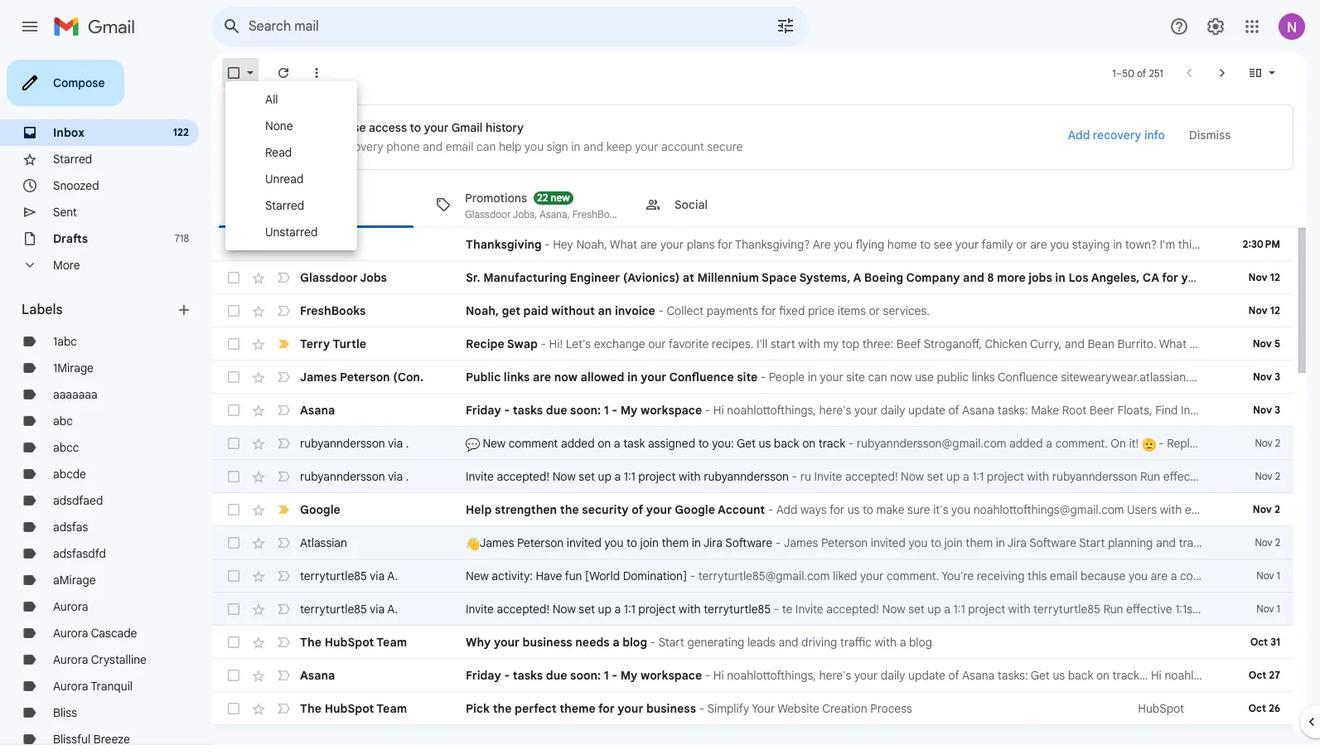 Task type: describe. For each thing, give the bounding box(es) containing it.
their
[[1291, 502, 1315, 517]]

main content containing all
[[212, 53, 1321, 745]]

7 ͏ from the left
[[948, 303, 951, 318]]

to left make
[[863, 502, 874, 517]]

12 ͏ from the left
[[963, 303, 966, 318]]

1 this from the left
[[1028, 569, 1047, 584]]

new for new activity: have fun [world domination] - terryturtle85@gmail.com liked your comment. you're receiving this email because you are a collaborator on this task. re
[[466, 569, 489, 584]]

in left town?
[[1114, 237, 1123, 252]]

chicken
[[985, 337, 1028, 352]]

1 ͏ from the left
[[930, 303, 933, 318]]

17 ͏ from the left
[[978, 303, 981, 318]]

33 ͏ from the left
[[1025, 303, 1028, 318]]

i
[[1318, 502, 1321, 517]]

3 for people in your site can now use public links confluence sitewearywear.atlassian.netwho made the change
[[1275, 371, 1281, 383]]

asana,
[[540, 208, 570, 220]]

39 ͏ from the left
[[1043, 303, 1046, 318]]

noahlottofthi
[[1254, 403, 1321, 418]]

1 ways from the left
[[801, 502, 827, 517]]

you left staying
[[1051, 237, 1070, 252]]

keep
[[1284, 469, 1311, 484]]

start
[[659, 635, 685, 650]]

boeing
[[865, 270, 904, 285]]

glassdoor for glassdoor jobs, asana, freshbooks, atlassian, glassdoor
[[465, 208, 511, 220]]

👋 image
[[466, 537, 480, 551]]

with up noahlottofthings@gmail.com
[[1028, 469, 1050, 484]]

top
[[842, 337, 860, 352]]

you right are
[[834, 237, 853, 252]]

15 ͏ from the left
[[972, 303, 975, 318]]

(avionics)
[[623, 270, 680, 285]]

1 horizontal spatial noah,
[[577, 237, 608, 252]]

sr.
[[466, 270, 481, 285]]

28 ͏ from the left
[[1010, 303, 1013, 318]]

a right needs
[[613, 635, 620, 650]]

2 this from the left
[[1264, 569, 1283, 584]]

57 ͏ from the left
[[1097, 303, 1100, 318]]

exchange
[[594, 337, 646, 352]]

64 ͏ from the left
[[1117, 303, 1120, 318]]

amirage
[[53, 573, 96, 588]]

amirage link
[[53, 573, 96, 588]]

22 ͏ from the left
[[993, 303, 996, 318]]

your down my on the right of the page
[[820, 370, 844, 385]]

1 50 of 251
[[1113, 67, 1164, 79]]

nov up asana.
[[1256, 437, 1273, 449]]

run
[[1141, 469, 1161, 484]]

51 ͏ from the left
[[1079, 303, 1082, 318]]

rubyanndersson down james peterson (con.
[[300, 436, 385, 451]]

2 ways from the left
[[1216, 502, 1242, 517]]

61 ͏ from the left
[[1109, 303, 1111, 318]]

pick
[[466, 701, 490, 716]]

security
[[582, 502, 629, 517]]

in left jira
[[692, 536, 701, 551]]

a left "friends"
[[1280, 237, 1286, 252]]

row containing ican read
[[212, 228, 1321, 261]]

you right because
[[1129, 569, 1148, 584]]

your right liked
[[861, 569, 884, 584]]

31 ͏ from the left
[[1019, 303, 1022, 318]]

now up sure
[[901, 469, 925, 484]]

1 blog from the left
[[623, 635, 648, 650]]

atlassian,
[[630, 208, 673, 220]]

nov left task.
[[1257, 570, 1275, 582]]

2 blog from the left
[[910, 635, 933, 650]]

recovery inside you could lose access to your gmail history adding a recovery phone and email can help you sign in and keep your account secure
[[337, 139, 384, 154]]

hi!
[[549, 337, 563, 352]]

aurora for aurora crystalline
[[53, 653, 88, 667]]

for left make
[[830, 502, 845, 517]]

6 ͏ from the left
[[945, 303, 948, 318]]

a. for new
[[387, 569, 398, 584]]

37 ͏ from the left
[[1037, 303, 1040, 318]]

noahlottofthings@gmail.com
[[974, 502, 1125, 517]]

. for rubyanndersson@gmail.com added a comment. on it!
[[406, 436, 409, 451]]

20 ͏ from the left
[[987, 303, 990, 318]]

your left daily
[[855, 403, 878, 418]]

domination]
[[623, 569, 687, 584]]

via for invite accepted! now set up a 1:1 project with terryturtle85
[[370, 602, 385, 617]]

oct for start generating leads and driving traffic with a blog ‌ ‌ ‌ ‌ ‌ ‌ ‌ ‌ ‌ ‌ ‌ ‌ ‌ ‌ ‌ ‌ ‌ ‌ ‌ ‌ ‌ ‌ ‌ ‌ ‌ ‌ ‌ ‌ ‌ ‌ ‌ ‌ ‌ ‌ ‌ ‌ ‌ ‌ ‌ ‌ ‌ ‌ ‌ ‌ ‌ ‌ ‌ ‌ ‌ ‌ ‌ ‌ ‌ ‌ ‌ ‌ ‌ ‌ ‌ ‌ ‌ ‌ ‌ ‌ ‌ ‌ ‌ ‌ ‌ ‌ ‌ ‌ ‌
[[1251, 636, 1269, 648]]

freshbooks,
[[573, 208, 628, 220]]

7 row from the top
[[212, 427, 1321, 460]]

my for friday - tasks due soon: 1 - my workspace -
[[621, 668, 638, 683]]

to left the join
[[627, 536, 638, 551]]

stroganoff,
[[924, 337, 983, 352]]

are down hi!
[[533, 370, 551, 385]]

effective
[[1164, 469, 1210, 484]]

46 ͏ from the left
[[1064, 303, 1067, 318]]

engineer
[[570, 270, 620, 285]]

promotions, 22 new messages, tab
[[422, 182, 722, 228]]

oct for simplify your website creation process ‌ ‌ ‌ ‌ ‌ ‌ ‌ ‌ ‌ ‌ ‌ ‌ ‌ ‌ ‌ ‌ ‌ ‌ ‌ ‌ ‌ ‌ ‌ ‌ ‌ ‌ ‌ ‌ ‌ ‌ ‌ ‌ ‌ ‌ ‌ ‌ ‌ ‌ ‌ ‌ ‌ ‌ ‌ ‌ ‌ ‌ ‌ ‌ ‌ ‌ ‌ ‌ ‌ ‌ ‌ ‌ ‌ ‌ ‌ ‌ ‌ ‌ ‌ ‌ ‌ ‌ ‌ ‌ ‌ ‌ ‌ ‌ ‌ ‌ ‌ hubspot
[[1249, 702, 1267, 715]]

your down our
[[641, 370, 667, 385]]

63 ͏ from the left
[[1114, 303, 1117, 318]]

13 ͏ from the left
[[966, 303, 969, 318]]

rubyanndersson via . for rubyanndersson@gmail.com added a comment. on it!
[[300, 436, 409, 451]]

payments
[[707, 303, 759, 318]]

aurora for aurora link
[[53, 599, 88, 614]]

beef
[[897, 337, 922, 352]]

56 ͏ from the left
[[1094, 303, 1097, 318]]

72 ͏ from the left
[[1141, 303, 1144, 318]]

0 vertical spatial or
[[1017, 237, 1028, 252]]

you right invited on the left
[[605, 536, 624, 551]]

can for email
[[477, 139, 496, 154]]

town?
[[1126, 237, 1157, 252]]

let's
[[566, 337, 591, 352]]

1 confluence from the left
[[670, 370, 734, 385]]

invited
[[567, 536, 602, 551]]

2 now from the left
[[891, 370, 913, 385]]

you right it's
[[952, 502, 971, 517]]

driving
[[802, 635, 838, 650]]

1 vertical spatial us
[[848, 502, 860, 517]]

67 ͏ from the left
[[1126, 303, 1129, 318]]

27
[[1270, 669, 1281, 682]]

1 hi from the left
[[714, 403, 724, 418]]

25 ͏ from the left
[[1002, 303, 1005, 318]]

rubyanndersson down the get
[[704, 469, 789, 484]]

up for terryturtle85
[[598, 602, 612, 617]]

dismiss
[[1190, 128, 1231, 143]]

14 row from the top
[[212, 659, 1294, 692]]

and right leads
[[779, 635, 799, 650]]

it!
[[1130, 436, 1139, 451]]

of right the update
[[949, 403, 960, 418]]

18 ͏ from the left
[[981, 303, 984, 318]]

in right 1:1s on the bottom right of the page
[[1233, 469, 1242, 484]]

nov 1 for invite accepted! now set up a 1:1 project with terryturtle85 -
[[1257, 603, 1281, 615]]

asana for friday - tasks due soon: 1 - my workspace -
[[300, 668, 335, 683]]

comment. for ru
[[1256, 436, 1308, 451]]

2 google from the left
[[675, 502, 715, 517]]

nov 2 for rubyanndersson via .
[[1256, 470, 1281, 483]]

to left verify
[[1245, 502, 1256, 517]]

account
[[718, 502, 765, 517]]

you inside you could lose access to your gmail history adding a recovery phone and email can help you sign in and keep your account secure
[[525, 139, 544, 154]]

terry
[[300, 337, 330, 352]]

9 ͏ from the left
[[954, 303, 957, 318]]

jobs
[[1029, 270, 1053, 285]]

accepted! for invite accepted! now set up a 1:1 project with rubyanndersson - ru invite accepted! now set up a 1:1 project with rubyanndersson run effective 1:1s in asana. keep tr
[[497, 469, 550, 484]]

2 confluence from the left
[[998, 370, 1059, 385]]

for left fixed
[[761, 303, 777, 318]]

of right 50
[[1138, 67, 1147, 79]]

nov down the hosting at the right top
[[1249, 271, 1268, 284]]

and left "bean"
[[1065, 337, 1085, 352]]

nov 12 for glassdoor jobs
[[1249, 271, 1281, 284]]

0 vertical spatial ru
[[1311, 436, 1321, 451]]

bliss link
[[53, 706, 77, 721]]

with left extra
[[1161, 502, 1183, 517]]

6 row from the top
[[212, 394, 1321, 427]]

nov down asana.
[[1253, 503, 1273, 516]]

via for invite accepted! now set up a 1:1 project with rubyanndersson
[[388, 469, 403, 484]]

ca
[[1143, 270, 1160, 285]]

0 vertical spatial the
[[1266, 370, 1284, 385]]

row containing freshbooks
[[212, 294, 1294, 328]]

2 for rubyanndersson via .
[[1276, 470, 1281, 483]]

abcde link
[[53, 467, 86, 482]]

rubyanndersson via . for ru invite accepted! now set up a 1:1 project with rubyanndersson run effective 1:1s in asana. keep tr
[[300, 469, 409, 484]]

rubyanndersson up the atlassian
[[300, 469, 385, 484]]

made
[[1234, 370, 1263, 385]]

66 ͏ from the left
[[1123, 303, 1126, 318]]

nov 1 for new activity: have fun [world domination] - terryturtle85@gmail.com liked your comment. you're receiving this email because you are a collaborator on this task. re
[[1257, 570, 1281, 582]]

beer
[[1090, 403, 1115, 418]]

3 ͏ from the left
[[936, 303, 939, 318]]

74 ͏ from the left
[[1147, 303, 1150, 318]]

invite accepted! now set up a 1:1 project with terryturtle85 -
[[466, 602, 782, 617]]

new comment added on a task assigned to you: get us back on track
[[480, 436, 846, 451]]

get
[[737, 436, 756, 451]]

settings image
[[1206, 17, 1226, 36]]

and right phone
[[423, 139, 443, 154]]

251
[[1150, 67, 1164, 79]]

nov left change
[[1254, 371, 1273, 383]]

directly
[[1199, 436, 1239, 451]]

fixed
[[779, 303, 805, 318]]

cascade
[[91, 626, 137, 641]]

22
[[537, 191, 548, 204]]

project for rubyanndersson
[[639, 469, 676, 484]]

your right why
[[494, 635, 520, 650]]

compose
[[53, 75, 105, 90]]

16 row from the top
[[212, 725, 1294, 745]]

1 up 31
[[1277, 603, 1281, 615]]

terryturtle85 for new activity: have fun [world domination] - terryturtle85@gmail.com liked your comment. you're receiving this email because you are a collaborator on this task. re
[[300, 569, 367, 584]]

added for comment
[[561, 436, 595, 451]]

labels navigation
[[0, 53, 212, 745]]

55 ͏ from the left
[[1091, 303, 1094, 318]]

your right see
[[956, 237, 979, 252]]

via for new activity: have fun [world domination]
[[370, 569, 385, 584]]

22 new
[[537, 191, 570, 204]]

2 horizontal spatial on
[[1248, 569, 1261, 584]]

new activity: have fun [world domination] - terryturtle85@gmail.com liked your comment. you're receiving this email because you are a collaborator on this task. re
[[466, 569, 1321, 584]]

1 down needs
[[604, 668, 609, 683]]

angeles,
[[1092, 270, 1140, 285]]

0 vertical spatial us
[[759, 436, 771, 451]]

122
[[173, 126, 189, 138]]

comment. for on
[[1056, 436, 1108, 451]]

75 ͏ from the left
[[1150, 303, 1153, 318]]

1 vertical spatial starred
[[265, 198, 304, 213]]

comment
[[509, 436, 558, 451]]

recipe swap - hi! let's exchange our favorite recipes. i'll start with my top three: beef stroganoff, chicken curry, and bean burrito. what are yours? nov 5
[[466, 337, 1281, 352]]

starred inside the labels navigation
[[53, 152, 92, 167]]

a
[[854, 270, 862, 285]]

staying
[[1073, 237, 1111, 252]]

thanksgiving
[[466, 237, 542, 252]]

glassdoor jobs, asana, freshbooks, atlassian, glassdoor
[[465, 208, 722, 220]]

69 ͏ from the left
[[1132, 303, 1135, 318]]

35 ͏ from the left
[[1031, 303, 1034, 318]]

older image
[[1215, 65, 1231, 81]]

50 ͏ from the left
[[1076, 303, 1079, 318]]

1 2 from the top
[[1276, 437, 1281, 449]]

4 ͏ from the left
[[939, 303, 942, 318]]

1 vertical spatial ru
[[801, 469, 812, 484]]

1 horizontal spatial the
[[560, 502, 579, 517]]

have
[[536, 569, 562, 584]]

up up it's
[[947, 469, 960, 484]]

why
[[466, 635, 491, 650]]

0 horizontal spatial or
[[869, 303, 880, 318]]

to left see
[[920, 237, 931, 252]]

5
[[1275, 337, 1281, 350]]

60 ͏ from the left
[[1106, 303, 1109, 318]]

49 ͏ from the left
[[1073, 303, 1076, 318]]

70 ͏ from the left
[[1135, 303, 1138, 318]]

price
[[808, 303, 835, 318]]

drafts link
[[53, 231, 88, 246]]

noah, get paid without an invoice - collect payments for fixed price items or services. ͏ ͏ ͏ ͏ ͏ ͏ ͏ ͏ ͏ ͏ ͏ ͏ ͏ ͏ ͏ ͏ ͏ ͏ ͏ ͏ ͏ ͏ ͏ ͏ ͏ ͏ ͏ ͏ ͏ ͏ ͏ ͏ ͏ ͏ ͏ ͏ ͏ ͏ ͏ ͏ ͏ ͏ ͏ ͏ ͏ ͏ ͏ ͏ ͏ ͏ ͏ ͏ ͏ ͏ ͏ ͏ ͏ ͏ ͏ ͏ ͏ ͏ ͏ ͏ ͏ ͏ ͏ ͏ ͏ ͏ ͏ ͏ ͏ ͏ ͏
[[466, 303, 1153, 318]]

project down '- rubyanndersson@gmail.com added a comment. on it!'
[[987, 469, 1025, 484]]

are up jobs
[[1031, 237, 1048, 252]]

could
[[310, 120, 341, 135]]

accepted! up make
[[846, 469, 898, 484]]

team for why your business needs a blog
[[377, 635, 407, 650]]

34 ͏ from the left
[[1028, 303, 1031, 318]]

a. for invite
[[387, 602, 398, 617]]

items
[[838, 303, 866, 318]]

nov left keep
[[1256, 470, 1273, 483]]

set down rubyanndersson@gmail.com
[[928, 469, 944, 484]]

compose button
[[7, 60, 125, 106]]

with right traffic
[[875, 635, 897, 650]]

with up start
[[679, 602, 701, 617]]

and left the 8
[[963, 270, 985, 285]]

terryturtle85@gmail.com
[[699, 569, 830, 584]]

nov 2 for atlassian
[[1256, 536, 1281, 549]]

65 ͏ from the left
[[1120, 303, 1123, 318]]

for right theme
[[599, 701, 615, 716]]

2 horizontal spatial glassdoor
[[676, 208, 722, 220]]

social tab
[[632, 182, 841, 228]]

receiving
[[977, 569, 1025, 584]]

invite down track
[[815, 469, 843, 484]]

adsfasdfd
[[53, 546, 106, 561]]

1 left 50
[[1113, 67, 1117, 79]]

website
[[778, 701, 820, 716]]

Search mail text field
[[249, 18, 730, 35]]

james for james peterson invited you to join them in jira software
[[480, 536, 514, 551]]

pick the perfect theme for your business - simplify your website creation process ‌ ‌ ‌ ‌ ‌ ‌ ‌ ‌ ‌ ‌ ‌ ‌ ‌ ‌ ‌ ‌ ‌ ‌ ‌ ‌ ‌ ‌ ‌ ‌ ‌ ‌ ‌ ‌ ‌ ‌ ‌ ‌ ‌ ‌ ‌ ‌ ‌ ‌ ‌ ‌ ‌ ‌ ‌ ‌ ‌ ‌ ‌ ‌ ‌ ‌ ‌ ‌ ‌ ‌ ‌ ‌ ‌ ‌ ‌ ‌ ‌ ‌ ‌ ‌ ‌ ‌ ‌ ‌ ‌ ‌ ‌ ‌ ‌ ‌ ‌ hubspot
[[466, 701, 1185, 716]]

2 hi from the left
[[1241, 403, 1251, 418]]

are down atlassian,
[[641, 237, 658, 252]]

1 vertical spatial what
[[1160, 337, 1187, 352]]

1:1 for terryturtle85
[[624, 602, 636, 617]]

68 ͏ from the left
[[1129, 303, 1132, 318]]

inbox
[[53, 125, 85, 140]]

0 horizontal spatial noah,
[[466, 303, 499, 318]]

gmail
[[452, 120, 483, 135]]

0 horizontal spatial on
[[598, 436, 611, 451]]

soon: for friday - tasks due soon: 1 - my workspace -
[[570, 668, 601, 683]]

accepted! for invite accepted! now set up a 1:1 project with terryturtle85 -
[[497, 602, 550, 617]]

without
[[551, 303, 595, 318]]

reply
[[1168, 436, 1196, 451]]

aurora for aurora cascade
[[53, 626, 88, 641]]

tasks for friday - tasks due soon: 1 - my workspace - hi noahlottofthings, here's your daily update of asana tasks: make root beer floats, find investors… hi noahlottofthi
[[513, 403, 543, 418]]

the for why your business needs a blog - start generating leads and driving traffic with a blog ‌ ‌ ‌ ‌ ‌ ‌ ‌ ‌ ‌ ‌ ‌ ‌ ‌ ‌ ‌ ‌ ‌ ‌ ‌ ‌ ‌ ‌ ‌ ‌ ‌ ‌ ‌ ‌ ‌ ‌ ‌ ‌ ‌ ‌ ‌ ‌ ‌ ‌ ‌ ‌ ‌ ‌ ‌ ‌ ‌ ‌ ‌ ‌ ‌ ‌ ‌ ‌ ‌ ‌ ‌ ‌ ‌ ‌ ‌ ‌ ‌ ‌ ‌ ‌ ‌ ‌ ‌ ‌ ‌ ‌ ‌ ‌ ‌
[[300, 635, 322, 650]]

nov 3 for hi noahlottofthings, here's your daily update of asana tasks: make root beer floats, find investors… hi noahlottofthi
[[1254, 404, 1281, 416]]

your right "keep"
[[635, 139, 659, 154]]

your left gmail
[[424, 120, 449, 135]]

are left collaborator
[[1151, 569, 1168, 584]]

add recovery info button
[[1057, 120, 1177, 150]]

row containing james peterson (con.
[[212, 361, 1321, 394]]

0 horizontal spatial business
[[523, 635, 573, 650]]

main menu image
[[20, 17, 40, 36]]

perfect
[[515, 701, 557, 716]]

50
[[1123, 67, 1135, 79]]

71 ͏ from the left
[[1138, 303, 1141, 318]]

bliss
[[53, 706, 77, 721]]

23 ͏ from the left
[[996, 303, 999, 318]]

3 for hi noahlottofthings, here's your daily update of asana tasks: make root beer floats, find investors… hi noahlottofthi
[[1275, 404, 1281, 416]]

73 ͏ from the left
[[1144, 303, 1147, 318]]

12 row from the top
[[212, 593, 1294, 626]]

due for friday - tasks due soon: 1 - my workspace -
[[546, 668, 568, 683]]

16 ͏ from the left
[[975, 303, 978, 318]]

5 ͏ from the left
[[942, 303, 945, 318]]

1 down allowed
[[604, 403, 609, 418]]

38 ͏ from the left
[[1040, 303, 1043, 318]]

40 ͏ from the left
[[1046, 303, 1049, 318]]

your left plans
[[661, 237, 684, 252]]

with left my on the right of the page
[[799, 337, 821, 352]]

and left "keep"
[[584, 139, 604, 154]]

1 left task.
[[1277, 570, 1281, 582]]

21 ͏ from the left
[[990, 303, 993, 318]]

email inside row
[[1050, 569, 1078, 584]]

nov down now.
[[1249, 304, 1268, 317]]

54 ͏ from the left
[[1088, 303, 1091, 318]]

allowed
[[581, 370, 625, 385]]

59 ͏ from the left
[[1103, 303, 1106, 318]]

rubyanndersson down on
[[1053, 469, 1138, 484]]

in left los
[[1056, 270, 1066, 285]]

your up the join
[[647, 502, 672, 517]]

44 ͏ from the left
[[1058, 303, 1061, 318]]

a down '- rubyanndersson@gmail.com added a comment. on it!'
[[963, 469, 970, 484]]

13 row from the top
[[212, 626, 1294, 659]]

are left yours?
[[1190, 337, 1207, 352]]

0 horizontal spatial what
[[610, 237, 638, 252]]

terryturtle85 via a. for invite accepted! now set up a 1:1 project with terryturtle85
[[300, 602, 398, 617]]

8 row from the top
[[212, 460, 1321, 493]]

26 ͏ from the left
[[1004, 303, 1007, 318]]

gmail image
[[53, 10, 143, 43]]

🫡 image
[[1142, 438, 1156, 452]]

nov 2 up asana.
[[1256, 437, 1281, 449]]

1:1 down '- rubyanndersson@gmail.com added a comment. on it!'
[[973, 469, 984, 484]]

my
[[824, 337, 839, 352]]



Task type: vqa. For each thing, say whether or not it's contained in the screenshot.
THE ADDED for rubyanndersson@gmail.com
yes



Task type: locate. For each thing, give the bounding box(es) containing it.
oct left 27
[[1249, 669, 1267, 682]]

0 vertical spatial oct
[[1251, 636, 1269, 648]]

main content
[[212, 53, 1321, 745]]

now down fun
[[553, 602, 576, 617]]

12 for glassdoor jobs
[[1271, 271, 1281, 284]]

1 links from the left
[[504, 370, 530, 385]]

45 ͏ from the left
[[1061, 303, 1064, 318]]

nov 3
[[1254, 371, 1281, 383], [1254, 404, 1281, 416]]

0 vertical spatial the
[[300, 635, 322, 650]]

a up security
[[615, 469, 621, 484]]

- rubyanndersson@gmail.com added a comment. on it!
[[846, 436, 1142, 451]]

set for invite accepted! now set up a 1:1 project with terryturtle85 -
[[579, 602, 595, 617]]

this left task.
[[1264, 569, 1283, 584]]

aurora up aurora tranquil link
[[53, 653, 88, 667]]

your down friday - tasks due soon: 1 - my workspace -
[[618, 701, 644, 716]]

this right the receiving
[[1028, 569, 1047, 584]]

refresh image
[[275, 65, 292, 81]]

1 vertical spatial oct
[[1249, 669, 1267, 682]]

sitewearywear.atlassian.netwho
[[1062, 370, 1231, 385]]

41 ͏ from the left
[[1049, 303, 1052, 318]]

investors…
[[1182, 403, 1238, 418]]

recovery
[[1094, 128, 1142, 143], [337, 139, 384, 154]]

find
[[1156, 403, 1179, 418]]

0 horizontal spatial james
[[300, 370, 337, 385]]

0 vertical spatial due
[[546, 403, 568, 418]]

2 for google
[[1275, 503, 1281, 516]]

2 . from the top
[[406, 469, 409, 484]]

glassdoor for glassdoor jobs
[[300, 270, 358, 285]]

row
[[212, 228, 1321, 261], [212, 261, 1294, 294], [212, 294, 1294, 328], [212, 328, 1294, 361], [212, 361, 1321, 394], [212, 394, 1321, 427], [212, 427, 1321, 460], [212, 460, 1321, 493], [212, 493, 1321, 526], [212, 526, 1294, 560], [212, 560, 1321, 593], [212, 593, 1294, 626], [212, 626, 1294, 659], [212, 659, 1294, 692], [212, 692, 1294, 725], [212, 725, 1294, 745]]

2 left the their
[[1275, 503, 1281, 516]]

1 horizontal spatial confluence
[[998, 370, 1059, 385]]

1 vertical spatial email
[[1050, 569, 1078, 584]]

noah, right hey
[[577, 237, 608, 252]]

0 vertical spatial 3
[[1275, 371, 1281, 383]]

aurora crystalline link
[[53, 653, 147, 667]]

1 horizontal spatial this
[[1264, 569, 1283, 584]]

24 ͏ from the left
[[999, 303, 1002, 318]]

9 row from the top
[[212, 493, 1321, 526]]

due for friday - tasks due soon: 1 - my workspace - hi noahlottofthings, here's your daily update of asana tasks: make root beer floats, find investors… hi noahlottofthi
[[546, 403, 568, 418]]

1 vertical spatial the
[[300, 701, 322, 716]]

advanced search options image
[[769, 9, 803, 42]]

nov 12 for freshbooks
[[1249, 304, 1281, 317]]

1 nov 3 from the top
[[1254, 371, 1281, 383]]

0 horizontal spatial recovery
[[337, 139, 384, 154]]

set for invite accepted! now set up a 1:1 project with rubyanndersson - ru invite accepted! now set up a 1:1 project with rubyanndersson run effective 1:1s in asana. keep tr
[[579, 469, 595, 484]]

unstarred
[[265, 225, 318, 240]]

keep
[[607, 139, 632, 154]]

10 row from the top
[[212, 526, 1294, 560]]

718
[[175, 232, 189, 245]]

1 vertical spatial james
[[480, 536, 514, 551]]

a left the task
[[614, 436, 621, 451]]

4 2 from the top
[[1276, 536, 1281, 549]]

0 vertical spatial rubyanndersson via .
[[300, 436, 409, 451]]

a right traffic
[[900, 635, 907, 650]]

recovery inside add recovery info button
[[1094, 128, 1142, 143]]

0 vertical spatial the hubspot team
[[300, 635, 407, 650]]

0 horizontal spatial the
[[493, 701, 512, 716]]

hi up you: on the right
[[714, 403, 724, 418]]

use
[[916, 370, 934, 385]]

nov 2 down verify
[[1256, 536, 1281, 549]]

rubyanndersson via . up the atlassian
[[300, 469, 409, 484]]

1 vertical spatial soon:
[[570, 668, 601, 683]]

to up phone
[[410, 120, 421, 135]]

of
[[1138, 67, 1147, 79], [1224, 237, 1235, 252], [949, 403, 960, 418], [632, 502, 644, 517]]

10 ͏ from the left
[[957, 303, 960, 318]]

adsfas
[[53, 520, 88, 535]]

bean
[[1088, 337, 1115, 352]]

to right directly
[[1242, 436, 1253, 451]]

james up activity:
[[480, 536, 514, 551]]

new down 👋 icon
[[466, 569, 489, 584]]

inbox tip region
[[226, 104, 1294, 170]]

1 nov 1 from the top
[[1257, 570, 1281, 582]]

1 12 from the top
[[1271, 271, 1281, 284]]

glassdoor
[[465, 208, 511, 220], [676, 208, 722, 220], [300, 270, 358, 285]]

workspace for friday - tasks due soon: 1 - my workspace -
[[641, 668, 702, 683]]

0 vertical spatial nov 3
[[1254, 371, 1281, 383]]

2 2 from the top
[[1276, 470, 1281, 483]]

36 ͏ from the left
[[1034, 303, 1037, 318]]

sure
[[908, 502, 931, 517]]

in right people
[[808, 370, 817, 385]]

ways down track
[[801, 502, 827, 517]]

friday - tasks due soon: 1 - my workspace - hi noahlottofthings, here's your daily update of asana tasks: make root beer floats, find investors… hi noahlottofthi
[[466, 403, 1321, 418]]

read down none
[[265, 145, 292, 160]]

1:1 down the task
[[624, 469, 636, 484]]

a left collaborator
[[1171, 569, 1178, 584]]

0 horizontal spatial added
[[561, 436, 595, 451]]

1 terryturtle85 via a. from the top
[[300, 569, 398, 584]]

3 aurora from the top
[[53, 653, 88, 667]]

12 for freshbooks
[[1271, 304, 1281, 317]]

read right ican
[[327, 237, 356, 252]]

0 horizontal spatial peterson
[[340, 370, 390, 385]]

to left you: on the right
[[699, 436, 709, 451]]

0 vertical spatial soon:
[[570, 403, 601, 418]]

us left make
[[848, 502, 860, 517]]

blog right traffic
[[910, 635, 933, 650]]

invite for invite accepted! now set up a 1:1 project with rubyanndersson - ru invite accepted! now set up a 1:1 project with rubyanndersson run effective 1:1s in asana. keep tr
[[466, 469, 494, 484]]

2 3 from the top
[[1275, 404, 1281, 416]]

friday for friday - tasks due soon: 1 - my workspace - hi noahlottofthings, here's your daily update of asana tasks: make root beer floats, find investors… hi noahlottofthi
[[466, 403, 501, 418]]

traffic
[[841, 635, 872, 650]]

of right security
[[632, 502, 644, 517]]

0 vertical spatial james
[[300, 370, 337, 385]]

1:1 for rubyanndersson
[[624, 469, 636, 484]]

add right account
[[777, 502, 798, 517]]

1 horizontal spatial recovery
[[1094, 128, 1142, 143]]

27 ͏ from the left
[[1007, 303, 1010, 318]]

43 ͏ from the left
[[1055, 303, 1058, 318]]

nov 3 for people in your site can now use public links confluence sitewearywear.atlassian.netwho made the change
[[1254, 371, 1281, 383]]

1 vertical spatial noah,
[[466, 303, 499, 318]]

1 team from the top
[[377, 635, 407, 650]]

site
[[737, 370, 758, 385], [847, 370, 865, 385]]

recovery left info
[[1094, 128, 1142, 143]]

for right ca
[[1163, 270, 1179, 285]]

aurora down amirage link
[[53, 599, 88, 614]]

1 horizontal spatial blog
[[910, 635, 933, 650]]

confluence
[[670, 370, 734, 385], [998, 370, 1059, 385]]

primary tab
[[212, 182, 420, 228]]

tab list
[[212, 182, 1308, 228]]

james for james peterson (con.
[[300, 370, 337, 385]]

2 site from the left
[[847, 370, 865, 385]]

None checkbox
[[226, 65, 242, 81], [226, 236, 242, 253], [226, 269, 242, 286], [226, 336, 242, 352], [226, 369, 242, 386], [226, 402, 242, 419], [226, 634, 242, 651], [226, 701, 242, 717], [226, 65, 242, 81], [226, 236, 242, 253], [226, 269, 242, 286], [226, 336, 242, 352], [226, 369, 242, 386], [226, 402, 242, 419], [226, 634, 242, 651], [226, 701, 242, 717]]

1 vertical spatial my
[[621, 668, 638, 683]]

my for friday - tasks due soon: 1 - my workspace - hi noahlottofthings, here's your daily update of asana tasks: make root beer floats, find investors… hi noahlottofthi
[[621, 403, 638, 418]]

or right items
[[869, 303, 880, 318]]

the hubspot team for why your business needs a blog
[[300, 635, 407, 650]]

0 vertical spatial can
[[477, 139, 496, 154]]

row containing atlassian
[[212, 526, 1294, 560]]

row containing glassdoor jobs
[[212, 261, 1294, 294]]

row containing google
[[212, 493, 1321, 526]]

friday down why
[[466, 668, 501, 683]]

a inside you could lose access to your gmail history adding a recovery phone and email can help you sign in and keep your account secure
[[328, 139, 334, 154]]

0 vertical spatial friday
[[466, 403, 501, 418]]

1 horizontal spatial ways
[[1216, 502, 1242, 517]]

the left security
[[560, 502, 579, 517]]

29 ͏ from the left
[[1013, 303, 1016, 318]]

0 vertical spatial add
[[1069, 128, 1091, 143]]

1 horizontal spatial what
[[1160, 337, 1187, 352]]

new for new comment added on a task assigned to you: get us back on track
[[483, 436, 506, 451]]

comment.
[[1056, 436, 1108, 451], [1256, 436, 1308, 451], [887, 569, 940, 584]]

0 vertical spatial nov 1
[[1257, 570, 1281, 582]]

set up security
[[579, 469, 595, 484]]

1 horizontal spatial or
[[1017, 237, 1028, 252]]

0 vertical spatial tasks
[[513, 403, 543, 418]]

1 vertical spatial can
[[868, 370, 888, 385]]

aurora cascade link
[[53, 626, 137, 641]]

friday for friday - tasks due soon: 1 - my workspace -
[[466, 668, 501, 683]]

site down recipes. on the right of the page
[[737, 370, 758, 385]]

2 aurora from the top
[[53, 626, 88, 641]]

add inside add recovery info button
[[1069, 128, 1091, 143]]

a down [world
[[615, 602, 621, 617]]

26
[[1269, 702, 1281, 715]]

1abc
[[53, 334, 77, 349]]

can inside you could lose access to your gmail history adding a recovery phone and email can help you sign in and keep your account secure
[[477, 139, 496, 154]]

recipes.
[[712, 337, 754, 352]]

2 12 from the top
[[1271, 304, 1281, 317]]

1 horizontal spatial peterson
[[517, 536, 564, 551]]

1 site from the left
[[737, 370, 758, 385]]

0 vertical spatial what
[[610, 237, 638, 252]]

what down freshbooks,
[[610, 237, 638, 252]]

invite
[[466, 469, 494, 484], [815, 469, 843, 484], [466, 602, 494, 617]]

glassdoor down promotions
[[465, 208, 511, 220]]

none
[[265, 119, 293, 133]]

aurora tranquil
[[53, 679, 133, 694]]

us
[[759, 436, 771, 451], [848, 502, 860, 517]]

nov 2 for google
[[1253, 503, 1281, 516]]

47 ͏ from the left
[[1067, 303, 1070, 318]]

1 horizontal spatial email
[[1050, 569, 1078, 584]]

1 horizontal spatial read
[[327, 237, 356, 252]]

are
[[641, 237, 658, 252], [1031, 237, 1048, 252], [1190, 337, 1207, 352], [533, 370, 551, 385], [1151, 569, 1168, 584]]

because
[[1081, 569, 1126, 584]]

30 ͏ from the left
[[1016, 303, 1019, 318]]

12 down "2:30 pm" at right top
[[1271, 271, 1281, 284]]

can inside row
[[868, 370, 888, 385]]

58 ͏ from the left
[[1100, 303, 1103, 318]]

now for invite accepted! now set up a 1:1 project with rubyanndersson - ru invite accepted! now set up a 1:1 project with rubyanndersson run effective 1:1s in asana. keep tr
[[553, 469, 576, 484]]

tab list containing promotions
[[212, 182, 1308, 228]]

1 vertical spatial due
[[546, 668, 568, 683]]

0 vertical spatial peterson
[[340, 370, 390, 385]]

recovery down lose
[[337, 139, 384, 154]]

noah,
[[577, 237, 608, 252], [466, 303, 499, 318]]

in inside you could lose access to your gmail history adding a recovery phone and email can help you sign in and keep your account secure
[[572, 139, 581, 154]]

users
[[1128, 502, 1158, 517]]

1 horizontal spatial comment.
[[1056, 436, 1108, 451]]

make
[[877, 502, 905, 517]]

flying
[[856, 237, 885, 252]]

now for invite accepted! now set up a 1:1 project with terryturtle85 -
[[553, 602, 576, 617]]

nov down verify
[[1256, 536, 1273, 549]]

1abc link
[[53, 334, 77, 349]]

due up comment
[[546, 403, 568, 418]]

make
[[1032, 403, 1060, 418]]

space
[[762, 270, 797, 285]]

0 vertical spatial new
[[483, 436, 506, 451]]

nov left "5"
[[1253, 337, 1273, 350]]

48 ͏ from the left
[[1070, 303, 1073, 318]]

1 horizontal spatial site
[[847, 370, 865, 385]]

thinking
[[1179, 237, 1221, 252]]

soon: for friday - tasks due soon: 1 - my workspace - hi noahlottofthings, here's your daily update of asana tasks: make root beer floats, find investors… hi noahlottofthi
[[570, 403, 601, 418]]

1 horizontal spatial on
[[803, 436, 816, 451]]

0 horizontal spatial ways
[[801, 502, 827, 517]]

to inside you could lose access to your gmail history adding a recovery phone and email can help you sign in and keep your account secure
[[410, 120, 421, 135]]

1 horizontal spatial added
[[1010, 436, 1044, 451]]

software
[[726, 536, 773, 551]]

11 row from the top
[[212, 560, 1321, 593]]

support image
[[1170, 17, 1190, 36]]

1 vertical spatial the hubspot team
[[300, 701, 407, 716]]

nov
[[1249, 271, 1268, 284], [1249, 304, 1268, 317], [1253, 337, 1273, 350], [1254, 371, 1273, 383], [1254, 404, 1273, 416], [1256, 437, 1273, 449], [1256, 470, 1273, 483], [1253, 503, 1273, 516], [1256, 536, 1273, 549], [1257, 570, 1275, 582], [1257, 603, 1275, 615]]

2 nov 12 from the top
[[1249, 304, 1281, 317]]

read
[[265, 145, 292, 160], [327, 237, 356, 252]]

1 vertical spatial workspace
[[641, 668, 702, 683]]

. for ru invite accepted! now set up a 1:1 project with rubyanndersson run effective 1:1s in asana. keep tr
[[406, 469, 409, 484]]

2 added from the left
[[1010, 436, 1044, 451]]

glassdoor inside row
[[300, 270, 358, 285]]

search mail image
[[217, 12, 247, 41]]

nov 12 down "2:30 pm" at right top
[[1249, 271, 1281, 284]]

oct
[[1251, 636, 1269, 648], [1249, 669, 1267, 682], [1249, 702, 1267, 715]]

1 horizontal spatial glassdoor
[[465, 208, 511, 220]]

email inside you could lose access to your gmail history adding a recovery phone and email can help you sign in and keep your account secure
[[446, 139, 474, 154]]

1 horizontal spatial ru
[[1311, 436, 1321, 451]]

oct 26
[[1249, 702, 1281, 715]]

comment. down noahlottofthi
[[1256, 436, 1308, 451]]

tasks for friday - tasks due soon: 1 - my workspace -
[[513, 668, 543, 683]]

business left simplify
[[647, 701, 697, 716]]

added right comment
[[561, 436, 595, 451]]

19 ͏ from the left
[[984, 303, 987, 318]]

now.
[[1245, 270, 1273, 285]]

0 vertical spatial .
[[406, 436, 409, 451]]

2 workspace from the top
[[641, 668, 702, 683]]

in
[[572, 139, 581, 154], [1114, 237, 1123, 252], [1056, 270, 1066, 285], [628, 370, 638, 385], [808, 370, 817, 385], [1233, 469, 1242, 484], [692, 536, 701, 551]]

asana for friday - tasks due soon: 1 - my workspace - hi noahlottofthings, here's your daily update of asana tasks: make root beer floats, find investors… hi noahlottofthi
[[300, 403, 335, 418]]

now
[[554, 370, 578, 385], [891, 370, 913, 385]]

1 now from the left
[[554, 370, 578, 385]]

0 horizontal spatial comment.
[[887, 569, 940, 584]]

2 due from the top
[[546, 668, 568, 683]]

us right the get
[[759, 436, 771, 451]]

team for pick the perfect theme for your business
[[377, 701, 407, 716]]

0 horizontal spatial email
[[446, 139, 474, 154]]

1 vertical spatial a.
[[387, 602, 398, 617]]

glassdoor jobs
[[300, 270, 387, 285]]

1 horizontal spatial links
[[972, 370, 996, 385]]

hubspot for why your business needs a blog - start generating leads and driving traffic with a blog ‌ ‌ ‌ ‌ ‌ ‌ ‌ ‌ ‌ ‌ ‌ ‌ ‌ ‌ ‌ ‌ ‌ ‌ ‌ ‌ ‌ ‌ ‌ ‌ ‌ ‌ ‌ ‌ ‌ ‌ ‌ ‌ ‌ ‌ ‌ ‌ ‌ ‌ ‌ ‌ ‌ ‌ ‌ ‌ ‌ ‌ ‌ ‌ ‌ ‌ ‌ ‌ ‌ ‌ ‌ ‌ ‌ ‌ ‌ ‌ ‌ ‌ ‌ ‌ ‌ ‌ ‌ ‌ ‌ ‌ ‌ ‌ ‌
[[325, 635, 374, 650]]

15 row from the top
[[212, 692, 1294, 725]]

nov up oct 31
[[1257, 603, 1275, 615]]

0 vertical spatial email
[[446, 139, 474, 154]]

collect
[[667, 303, 704, 318]]

now left use
[[891, 370, 913, 385]]

1 vertical spatial nov 12
[[1249, 304, 1281, 317]]

via
[[388, 436, 403, 451], [388, 469, 403, 484], [370, 569, 385, 584], [370, 602, 385, 617]]

1 vertical spatial the
[[560, 502, 579, 517]]

tr
[[1313, 469, 1321, 484]]

1 vertical spatial new
[[466, 569, 489, 584]]

0 horizontal spatial confluence
[[670, 370, 734, 385]]

up
[[598, 469, 612, 484], [947, 469, 960, 484], [598, 602, 612, 617]]

what
[[610, 237, 638, 252], [1160, 337, 1187, 352]]

1 the from the top
[[300, 635, 322, 650]]

2 links from the left
[[972, 370, 996, 385]]

team
[[377, 635, 407, 650], [377, 701, 407, 716]]

on
[[598, 436, 611, 451], [803, 436, 816, 451], [1248, 569, 1261, 584]]

1 row from the top
[[212, 228, 1321, 261]]

0 horizontal spatial us
[[759, 436, 771, 451]]

add recovery info
[[1069, 128, 1166, 143]]

62 ͏ from the left
[[1111, 303, 1114, 318]]

hubspot for pick the perfect theme for your business - simplify your website creation process ‌ ‌ ‌ ‌ ‌ ‌ ‌ ‌ ‌ ‌ ‌ ‌ ‌ ‌ ‌ ‌ ‌ ‌ ‌ ‌ ‌ ‌ ‌ ‌ ‌ ‌ ‌ ‌ ‌ ‌ ‌ ‌ ‌ ‌ ‌ ‌ ‌ ‌ ‌ ‌ ‌ ‌ ‌ ‌ ‌ ‌ ‌ ‌ ‌ ‌ ‌ ‌ ‌ ‌ ‌ ‌ ‌ ‌ ‌ ‌ ‌ ‌ ‌ ‌ ‌ ‌ ‌ ‌ ‌ ‌ ‌ ‌ ‌ ‌ ‌ hubspot
[[325, 701, 374, 716]]

11 ͏ from the left
[[960, 303, 963, 318]]

project for terryturtle85
[[639, 602, 676, 617]]

email down gmail
[[446, 139, 474, 154]]

2 vertical spatial the
[[493, 701, 512, 716]]

2 nov 1 from the top
[[1257, 603, 1281, 615]]

0 horizontal spatial add
[[777, 502, 798, 517]]

0 vertical spatial business
[[523, 635, 573, 650]]

adsdfaed link
[[53, 493, 103, 508]]

row containing terry turtle
[[212, 328, 1294, 361]]

nov 3 down "5"
[[1254, 371, 1281, 383]]

‌
[[936, 635, 936, 650], [939, 635, 939, 650], [942, 635, 942, 650], [945, 635, 945, 650], [948, 635, 948, 650], [951, 635, 951, 650], [954, 635, 954, 650], [957, 635, 957, 650], [960, 635, 960, 650], [962, 635, 962, 650], [965, 635, 965, 650], [968, 635, 968, 650], [971, 635, 971, 650], [974, 635, 974, 650], [977, 635, 977, 650], [980, 635, 980, 650], [983, 635, 983, 650], [986, 635, 986, 650], [989, 635, 989, 650], [992, 635, 992, 650], [995, 635, 995, 650], [998, 635, 998, 650], [1001, 635, 1001, 650], [1004, 635, 1004, 650], [1007, 635, 1007, 650], [1010, 635, 1010, 650], [1013, 635, 1013, 650], [1016, 635, 1016, 650], [1019, 635, 1019, 650], [1022, 635, 1022, 650], [1025, 635, 1025, 650], [1028, 635, 1028, 650], [1031, 635, 1031, 650], [1034, 635, 1034, 650], [1037, 635, 1037, 650], [1040, 635, 1040, 650], [1043, 635, 1043, 650], [1046, 635, 1046, 650], [1049, 635, 1049, 650], [1052, 635, 1052, 650], [1055, 635, 1055, 650], [1058, 635, 1058, 650], [1061, 635, 1061, 650], [1064, 635, 1064, 650], [1066, 635, 1066, 650], [1069, 635, 1069, 650], [1072, 635, 1072, 650], [1075, 635, 1075, 650], [1078, 635, 1078, 650], [1081, 635, 1081, 650], [1084, 635, 1084, 650], [1087, 635, 1087, 650], [1090, 635, 1090, 650], [1093, 635, 1093, 650], [1096, 635, 1096, 650], [1099, 635, 1099, 650], [1102, 635, 1102, 650], [1105, 635, 1105, 650], [1108, 635, 1108, 650], [1111, 635, 1111, 650], [1114, 635, 1114, 650], [1117, 635, 1117, 650], [1120, 635, 1120, 650], [1123, 635, 1123, 650], [1126, 635, 1126, 650], [1129, 635, 1129, 650], [1132, 635, 1132, 650], [1135, 635, 1135, 650], [1138, 635, 1138, 650], [1141, 635, 1141, 650], [1144, 635, 1144, 650], [1147, 635, 1147, 650], [1150, 635, 1150, 650], [916, 701, 916, 716], [919, 701, 919, 716], [922, 701, 922, 716], [925, 701, 925, 716], [928, 701, 928, 716], [931, 701, 931, 716], [934, 701, 934, 716], [937, 701, 937, 716], [940, 701, 940, 716], [943, 701, 943, 716], [946, 701, 946, 716], [948, 701, 948, 716], [951, 701, 951, 716], [954, 701, 954, 716], [957, 701, 957, 716], [960, 701, 960, 716], [963, 701, 963, 716], [966, 701, 966, 716], [969, 701, 969, 716], [972, 701, 972, 716], [975, 701, 975, 716], [978, 701, 978, 716], [981, 701, 981, 716], [984, 701, 984, 716], [987, 701, 987, 716], [990, 701, 990, 716], [993, 701, 993, 716], [996, 701, 996, 716], [999, 701, 999, 716], [1002, 701, 1002, 716], [1005, 701, 1005, 716], [1008, 701, 1008, 716], [1011, 701, 1011, 716], [1014, 701, 1014, 716], [1017, 701, 1017, 716], [1020, 701, 1020, 716], [1023, 701, 1023, 716], [1026, 701, 1026, 716], [1029, 701, 1029, 716], [1032, 701, 1032, 716], [1035, 701, 1035, 716], [1038, 701, 1038, 716], [1041, 701, 1041, 716], [1044, 701, 1044, 716], [1047, 701, 1047, 716], [1050, 701, 1050, 716], [1052, 701, 1053, 716], [1055, 701, 1055, 716], [1058, 701, 1058, 716], [1061, 701, 1061, 716], [1064, 701, 1064, 716], [1067, 701, 1067, 716], [1070, 701, 1070, 716], [1073, 701, 1073, 716], [1076, 701, 1076, 716], [1079, 701, 1079, 716], [1082, 701, 1082, 716], [1085, 701, 1085, 716], [1088, 701, 1088, 716], [1091, 701, 1091, 716], [1094, 701, 1094, 716], [1097, 701, 1097, 716], [1100, 701, 1100, 716], [1103, 701, 1103, 716], [1106, 701, 1106, 716], [1109, 701, 1109, 716], [1112, 701, 1112, 716], [1115, 701, 1115, 716], [1118, 701, 1118, 716], [1121, 701, 1121, 716], [1124, 701, 1124, 716], [1127, 701, 1127, 716], [1130, 701, 1130, 716], [1133, 701, 1133, 716], [1136, 701, 1136, 716]]

None checkbox
[[226, 303, 242, 319], [226, 435, 242, 452], [226, 468, 242, 485], [226, 502, 242, 518], [226, 535, 242, 551], [226, 568, 242, 585], [226, 601, 242, 618], [226, 667, 242, 684], [226, 303, 242, 319], [226, 435, 242, 452], [226, 468, 242, 485], [226, 502, 242, 518], [226, 535, 242, 551], [226, 568, 242, 585], [226, 601, 242, 618], [226, 667, 242, 684]]

0 horizontal spatial glassdoor
[[300, 270, 358, 285]]

oct left 31
[[1251, 636, 1269, 648]]

starred link
[[53, 152, 92, 167]]

for right plans
[[718, 237, 733, 252]]

💬 image
[[466, 438, 480, 452]]

52 ͏ from the left
[[1082, 303, 1085, 318]]

more
[[997, 270, 1026, 285]]

in right allowed
[[628, 370, 638, 385]]

glassdoor up plans
[[676, 208, 722, 220]]

what right burrito.
[[1160, 337, 1187, 352]]

2 for atlassian
[[1276, 536, 1281, 549]]

new right 💬 icon
[[483, 436, 506, 451]]

None search field
[[212, 7, 809, 46]]

the for pick the perfect theme for your business - simplify your website creation process ‌ ‌ ‌ ‌ ‌ ‌ ‌ ‌ ‌ ‌ ‌ ‌ ‌ ‌ ‌ ‌ ‌ ‌ ‌ ‌ ‌ ‌ ‌ ‌ ‌ ‌ ‌ ‌ ‌ ‌ ‌ ‌ ‌ ‌ ‌ ‌ ‌ ‌ ‌ ‌ ‌ ‌ ‌ ‌ ‌ ‌ ‌ ‌ ‌ ‌ ‌ ‌ ‌ ‌ ‌ ‌ ‌ ‌ ‌ ‌ ‌ ‌ ‌ ‌ ‌ ‌ ‌ ‌ ‌ ‌ ‌ ‌ ‌ ‌ ‌ hubspot
[[300, 701, 322, 716]]

1 horizontal spatial now
[[891, 370, 913, 385]]

nov 12
[[1249, 271, 1281, 284], [1249, 304, 1281, 317]]

starred up snoozed
[[53, 152, 92, 167]]

terryturtle85 via a. for new activity: have fun [world domination]
[[300, 569, 398, 584]]

the hubspot team for pick the perfect theme for your business
[[300, 701, 407, 716]]

1 google from the left
[[300, 502, 341, 517]]

or right the "family"
[[1017, 237, 1028, 252]]

0 horizontal spatial links
[[504, 370, 530, 385]]

project
[[639, 469, 676, 484], [987, 469, 1025, 484], [639, 602, 676, 617]]

email left because
[[1050, 569, 1078, 584]]

0 horizontal spatial ru
[[801, 469, 812, 484]]

- reply directly to comment. ru
[[1156, 436, 1321, 451]]

1 vertical spatial business
[[647, 701, 697, 716]]

access
[[369, 120, 407, 135]]

0 vertical spatial team
[[377, 635, 407, 650]]

can for site
[[868, 370, 888, 385]]

floats,
[[1118, 403, 1153, 418]]

nov down made
[[1254, 404, 1273, 416]]

14 ͏ from the left
[[969, 303, 972, 318]]

1 vertical spatial rubyanndersson via .
[[300, 469, 409, 484]]

1 aurora from the top
[[53, 599, 88, 614]]

hi
[[714, 403, 724, 418], [1241, 403, 1251, 418]]

0 horizontal spatial hi
[[714, 403, 724, 418]]

0 vertical spatial a.
[[387, 569, 398, 584]]

phone
[[387, 139, 420, 154]]

1 horizontal spatial business
[[647, 701, 697, 716]]

toggle split pane mode image
[[1248, 65, 1264, 81]]

a
[[328, 139, 334, 154], [1280, 237, 1286, 252], [614, 436, 621, 451], [1047, 436, 1053, 451], [615, 469, 621, 484], [963, 469, 970, 484], [1171, 569, 1178, 584], [615, 602, 621, 617], [613, 635, 620, 650], [900, 635, 907, 650]]

1 horizontal spatial add
[[1069, 128, 1091, 143]]

nov 1 left task.
[[1257, 570, 1281, 582]]

nov inside recipe swap - hi! let's exchange our favorite recipes. i'll start with my top three: beef stroganoff, chicken curry, and bean burrito. what are yours? nov 5
[[1253, 337, 1273, 350]]

jobs,
[[513, 208, 537, 220]]

0 vertical spatial my
[[621, 403, 638, 418]]

tasks:
[[998, 403, 1029, 418]]

help
[[466, 502, 492, 517]]

0 horizontal spatial can
[[477, 139, 496, 154]]

add left info
[[1069, 128, 1091, 143]]

noah, left get
[[466, 303, 499, 318]]

it's
[[934, 502, 949, 517]]

business left needs
[[523, 635, 573, 650]]

32 ͏ from the left
[[1022, 303, 1025, 318]]

3 up - reply directly to comment. ru at right
[[1275, 404, 1281, 416]]

1 vertical spatial nov 1
[[1257, 603, 1281, 615]]

soon:
[[570, 403, 601, 418], [570, 668, 601, 683]]

31
[[1271, 636, 1281, 648]]

public links are now allowed in your confluence site - people in your site can now use public links confluence sitewearywear.atlassian.netwho made the change
[[466, 370, 1321, 385]]

0 vertical spatial 12
[[1271, 271, 1281, 284]]

2 rubyanndersson via . from the top
[[300, 469, 409, 484]]

glassdoor down ican read
[[300, 270, 358, 285]]

0 vertical spatial workspace
[[641, 403, 702, 418]]

you
[[288, 120, 307, 135]]

4 row from the top
[[212, 328, 1294, 361]]

of left the hosting at the right top
[[1224, 237, 1235, 252]]

more image
[[308, 65, 325, 81]]

can
[[477, 139, 496, 154], [868, 370, 888, 385]]

53 ͏ from the left
[[1085, 303, 1088, 318]]

with down the assigned
[[679, 469, 701, 484]]

2 down verify
[[1276, 536, 1281, 549]]

1 vertical spatial .
[[406, 469, 409, 484]]

family
[[982, 237, 1014, 252]]

workspace for friday - tasks due soon: 1 - my workspace - hi noahlottofthings, here's your daily update of asana tasks: make root beer floats, find investors… hi noahlottofthi
[[641, 403, 702, 418]]

1 due from the top
[[546, 403, 568, 418]]

2 ͏ from the left
[[933, 303, 936, 318]]

a down make
[[1047, 436, 1053, 451]]

0 vertical spatial read
[[265, 145, 292, 160]]

1 . from the top
[[406, 436, 409, 451]]

peterson up have
[[517, 536, 564, 551]]

0 horizontal spatial now
[[554, 370, 578, 385]]

now down comment
[[553, 469, 576, 484]]

0 horizontal spatial site
[[737, 370, 758, 385]]

1 tasks from the top
[[513, 403, 543, 418]]

peterson for (con.
[[340, 370, 390, 385]]

aurora for aurora tranquil
[[53, 679, 88, 694]]

8 ͏ from the left
[[951, 303, 954, 318]]

invite for invite accepted! now set up a 1:1 project with terryturtle85 -
[[466, 602, 494, 617]]

2 the from the top
[[300, 701, 322, 716]]

42 ͏ from the left
[[1052, 303, 1055, 318]]

at
[[683, 270, 695, 285]]

0 horizontal spatial starred
[[53, 152, 92, 167]]

labels heading
[[22, 302, 176, 318]]

terryturtle85 for invite accepted! now set up a 1:1 project with terryturtle85 -
[[300, 602, 367, 617]]

1 vertical spatial team
[[377, 701, 407, 716]]

you're
[[942, 569, 974, 584]]

back
[[774, 436, 800, 451]]

abcc
[[53, 440, 79, 455]]

1 horizontal spatial google
[[675, 502, 715, 517]]

1 rubyanndersson via . from the top
[[300, 436, 409, 451]]

1 vertical spatial tasks
[[513, 668, 543, 683]]

0 vertical spatial starred
[[53, 152, 92, 167]]

up for rubyanndersson
[[598, 469, 612, 484]]

added for rubyanndersson@gmail.com
[[1010, 436, 1044, 451]]

peterson for invited
[[517, 536, 564, 551]]

info
[[1145, 128, 1166, 143]]

1 vertical spatial read
[[327, 237, 356, 252]]

home
[[888, 237, 917, 252]]



